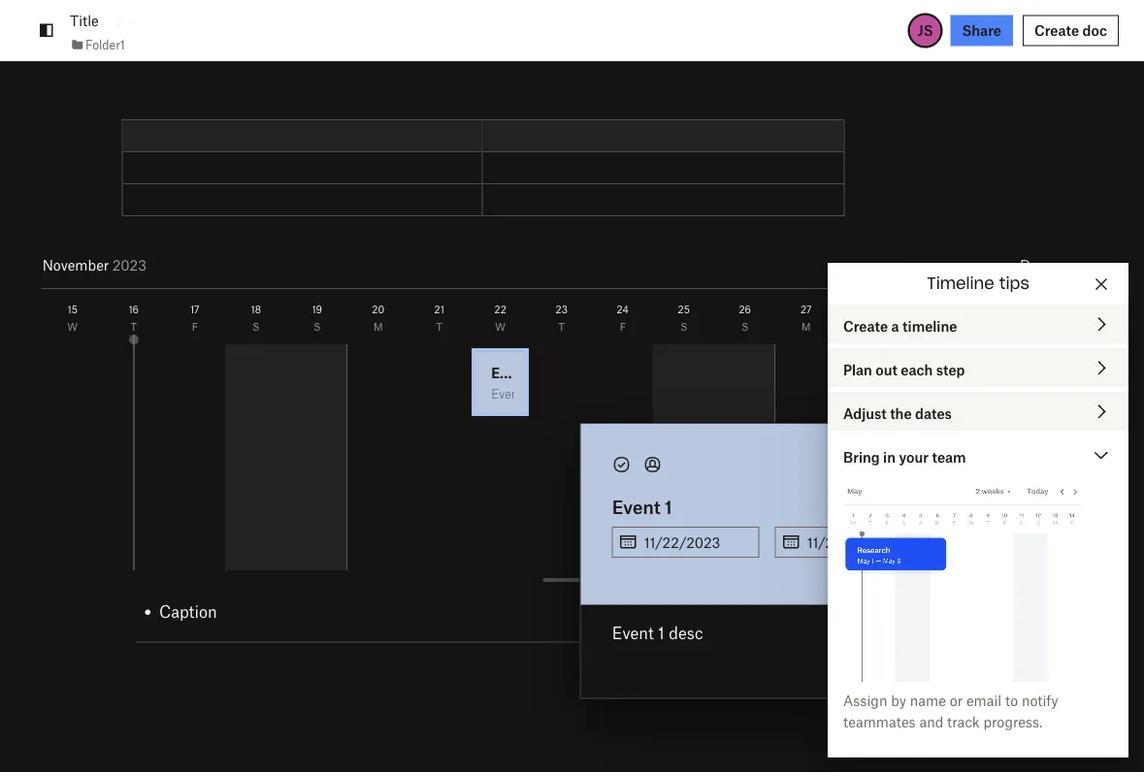 Task type: locate. For each thing, give the bounding box(es) containing it.
15 w
[[68, 303, 78, 333]]

30
[[984, 303, 996, 315]]

create left doc
[[1034, 22, 1079, 39]]

event for event 1 desc
[[612, 623, 654, 643]]

your
[[899, 448, 929, 465]]

2 horizontal spatial w
[[924, 321, 934, 333]]

25 s
[[678, 303, 690, 333]]

0 horizontal spatial 1
[[658, 623, 665, 643]]

assign by name or email to notify teammates and track progress.
[[843, 692, 1058, 730]]

m down "27"
[[802, 321, 811, 333]]

purple menu item
[[845, 544, 955, 575]]

october 2023
[[42, 256, 132, 273]]

bring
[[843, 448, 880, 465]]

3 t from the left
[[559, 321, 565, 333]]

create a timeline button
[[828, 305, 1129, 344]]

1 m from the left
[[374, 321, 383, 333]]

w for 29 w
[[924, 321, 934, 333]]

None text field
[[644, 528, 759, 557], [807, 528, 922, 557], [644, 528, 759, 557], [807, 528, 922, 557]]

notify
[[1022, 692, 1058, 709]]

orange menu item
[[845, 606, 955, 638]]

s down the 18
[[253, 321, 260, 333]]

november 2023
[[42, 256, 146, 273]]

4 t from the left
[[865, 321, 871, 333]]

create a timeline link
[[828, 305, 1129, 344]]

f down 17
[[192, 321, 198, 333]]

s inside 25 s
[[681, 321, 688, 333]]

1 event from the top
[[612, 495, 661, 518]]

t
[[131, 321, 137, 333], [437, 321, 443, 333], [559, 321, 565, 333], [865, 321, 871, 333]]

adjust the dates link
[[828, 392, 1129, 431]]

t inside 28 t
[[865, 321, 871, 333]]

s down 19
[[314, 321, 321, 333]]

1 for event 1 desc
[[658, 623, 665, 643]]

23 t
[[556, 303, 568, 333]]

1 2023 from the left
[[98, 256, 132, 273]]

2 vertical spatial 1
[[658, 623, 665, 643]]

and
[[919, 713, 943, 730]]

w down 15
[[68, 321, 78, 333]]

2023 for september 2023
[[117, 256, 152, 273]]

4 s from the left
[[742, 321, 749, 333]]

w down 22
[[496, 321, 506, 333]]

2023
[[98, 256, 132, 273], [112, 256, 146, 273], [117, 256, 152, 273]]

1 vertical spatial create
[[843, 317, 888, 334]]

s down 26
[[742, 321, 749, 333]]

s for 19 s
[[314, 321, 321, 333]]

1 s from the left
[[253, 321, 260, 333]]

3 w from the left
[[924, 321, 934, 333]]

create doc button
[[1023, 15, 1119, 46]]

27 m
[[801, 303, 812, 333]]

16 t
[[129, 303, 139, 333]]

create down 28
[[843, 317, 888, 334]]

js button
[[908, 13, 943, 48]]

s down 25
[[681, 321, 688, 333]]

s inside the 18 s
[[253, 321, 260, 333]]

23
[[556, 303, 568, 315]]

t down 23
[[559, 321, 565, 333]]

21
[[435, 303, 445, 315]]

2 event from the top
[[612, 623, 654, 643]]

share button
[[950, 15, 1013, 46]]

1 t from the left
[[131, 321, 137, 333]]

w down the "29"
[[924, 321, 934, 333]]

20 m
[[372, 303, 385, 333]]

create inside 'popup button'
[[1034, 22, 1079, 39]]

f
[[192, 321, 198, 333], [620, 321, 626, 333]]

1 horizontal spatial 1
[[665, 495, 672, 518]]

3 s from the left
[[681, 321, 688, 333]]

f inside 24 f
[[620, 321, 626, 333]]

timeline
[[927, 276, 994, 292]]

w inside 22 w
[[496, 321, 506, 333]]

create
[[1034, 22, 1079, 39], [843, 317, 888, 334]]

green menu item
[[845, 638, 955, 669]]

m
[[374, 321, 383, 333], [802, 321, 811, 333]]

f inside 17 f
[[192, 321, 198, 333]]

16
[[129, 303, 139, 315]]

1 horizontal spatial m
[[802, 321, 811, 333]]

1
[[1049, 303, 1053, 315], [665, 495, 672, 518], [658, 623, 665, 643]]

0 vertical spatial 1
[[1049, 303, 1053, 315]]

2 m from the left
[[802, 321, 811, 333]]

t inside 23 t
[[559, 321, 565, 333]]

w inside '29 w'
[[924, 321, 934, 333]]

s
[[253, 321, 260, 333], [314, 321, 321, 333], [681, 321, 688, 333], [742, 321, 749, 333]]

create doc
[[1034, 22, 1107, 39]]

28 t
[[862, 303, 874, 333]]

tips
[[999, 276, 1029, 292]]

red menu item
[[845, 669, 955, 700]]

create for create a timeline
[[843, 317, 888, 334]]

f down "24"
[[620, 321, 626, 333]]

november
[[42, 256, 109, 273]]

track
[[947, 713, 980, 730]]

1 f from the left
[[192, 321, 198, 333]]

0 horizontal spatial create
[[843, 317, 888, 334]]

3 2023 from the left
[[117, 256, 152, 273]]

t down 16
[[131, 321, 137, 333]]

t for 23 t
[[559, 321, 565, 333]]

1 vertical spatial event
[[612, 623, 654, 643]]

2 2023 from the left
[[112, 256, 146, 273]]

2 w from the left
[[496, 321, 506, 333]]

1 vertical spatial 1
[[665, 495, 672, 518]]

2 t from the left
[[437, 321, 443, 333]]

m down 20
[[374, 321, 383, 333]]

0 horizontal spatial f
[[192, 321, 198, 333]]

1 w from the left
[[68, 321, 78, 333]]

2 f from the left
[[620, 321, 626, 333]]

title link
[[70, 10, 99, 32]]

m inside 20 m
[[374, 321, 383, 333]]

cyan menu item
[[845, 482, 955, 513]]

t down 28
[[865, 321, 871, 333]]

by
[[891, 692, 906, 709]]

s for 25 s
[[681, 321, 688, 333]]

event 1 desc
[[612, 623, 703, 643]]

create inside popup button
[[843, 317, 888, 334]]

w
[[68, 321, 78, 333], [496, 321, 506, 333], [924, 321, 934, 333]]

0 horizontal spatial m
[[374, 321, 383, 333]]

2 s from the left
[[314, 321, 321, 333]]

1 horizontal spatial w
[[496, 321, 506, 333]]

s inside 26 s
[[742, 321, 749, 333]]

september
[[42, 256, 114, 273]]

t inside 16 t
[[131, 321, 137, 333]]

20
[[372, 303, 385, 315]]

email
[[966, 692, 1002, 709]]

0 vertical spatial event
[[612, 495, 661, 518]]

9
[[945, 734, 953, 751]]

menu
[[845, 474, 955, 707]]

t inside the 21 t
[[437, 321, 443, 333]]

1 horizontal spatial f
[[620, 321, 626, 333]]

s inside 19 s
[[314, 321, 321, 333]]

2023 for october 2023
[[98, 256, 132, 273]]

m inside 27 m
[[802, 321, 811, 333]]

0 vertical spatial create
[[1034, 22, 1079, 39]]

december
[[1021, 256, 1087, 273]]

1 horizontal spatial create
[[1034, 22, 1079, 39]]

in
[[883, 448, 896, 465]]

bring in your team link
[[828, 436, 1129, 474]]

24 f
[[617, 303, 629, 333]]

0 horizontal spatial w
[[68, 321, 78, 333]]

t down 21
[[437, 321, 443, 333]]

2 horizontal spatial 1
[[1049, 303, 1053, 315]]

w for 22 w
[[496, 321, 506, 333]]

title
[[70, 12, 99, 29]]



Task type: describe. For each thing, give the bounding box(es) containing it.
t for 28 t
[[865, 321, 871, 333]]

teammates
[[843, 713, 916, 730]]

15
[[68, 303, 78, 315]]

s for 26 s
[[742, 321, 749, 333]]

out
[[876, 361, 898, 378]]

29
[[923, 303, 935, 315]]

progress.
[[983, 713, 1043, 730]]

folder1 link
[[70, 35, 125, 54]]

25
[[678, 303, 690, 315]]

27
[[801, 303, 812, 315]]

blue
[[892, 520, 921, 537]]

to
[[1005, 692, 1018, 709]]

each
[[901, 361, 933, 378]]

green
[[892, 644, 931, 661]]

september 2023
[[42, 256, 152, 273]]

f for 24 f
[[620, 321, 626, 333]]

w for 15 w
[[68, 321, 78, 333]]

cyan
[[892, 489, 925, 506]]

team
[[932, 448, 966, 465]]

m for 27 m
[[802, 321, 811, 333]]

seconds
[[957, 734, 1010, 751]]

blue menu item
[[845, 513, 955, 544]]

19
[[312, 303, 323, 315]]

october
[[42, 256, 95, 273]]

s for 18 s
[[253, 321, 260, 333]]

1 for event 1
[[665, 495, 672, 518]]

name
[[910, 692, 946, 709]]

plan
[[843, 361, 872, 378]]

f for 17 f
[[192, 321, 198, 333]]

pink
[[892, 582, 920, 599]]

js
[[918, 22, 933, 39]]

24
[[617, 303, 629, 315]]

plan out each step link
[[828, 348, 1129, 387]]

pink menu item
[[845, 575, 955, 606]]

orange
[[892, 613, 940, 630]]

adjust the dates
[[843, 405, 952, 422]]

26 s
[[739, 303, 752, 333]]

9 seconds ago button
[[882, 727, 1041, 758]]

26
[[739, 303, 752, 315]]

adjust
[[843, 405, 887, 422]]

step
[[936, 361, 965, 378]]

22
[[495, 303, 507, 315]]

28
[[862, 303, 874, 315]]

18 s
[[251, 303, 261, 333]]

folder1
[[85, 37, 125, 52]]

desc
[[669, 623, 703, 643]]

plan out each step button
[[828, 348, 1129, 387]]

t for 16 t
[[131, 321, 137, 333]]

22 w
[[495, 303, 507, 333]]

17 f
[[191, 303, 200, 333]]

17
[[191, 303, 200, 315]]

21 t
[[435, 303, 445, 333]]

timeline tips
[[927, 276, 1029, 292]]

red
[[892, 675, 917, 692]]

adjust the dates button
[[828, 392, 1129, 431]]

bring in your team button
[[828, 436, 1129, 474]]

dates
[[915, 405, 952, 422]]

2023 for november 2023
[[112, 256, 146, 273]]

share
[[962, 22, 1001, 39]]

or
[[950, 692, 963, 709]]

a
[[891, 317, 899, 334]]

menu containing cyan
[[845, 474, 955, 707]]

event for event 1
[[612, 495, 661, 518]]

caption
[[159, 601, 217, 621]]

m for 20 m
[[374, 321, 383, 333]]

ago
[[1014, 734, 1037, 751]]

the
[[890, 405, 912, 422]]

29 w
[[923, 303, 935, 333]]

t for 21 t
[[437, 321, 443, 333]]

create for create doc
[[1034, 22, 1079, 39]]

create a timeline
[[843, 317, 957, 334]]

bring in your team
[[843, 448, 966, 465]]

19 s
[[312, 303, 323, 333]]

9 seconds ago
[[945, 734, 1037, 751]]

event 1
[[612, 495, 672, 518]]

18
[[251, 303, 261, 315]]

assign
[[843, 692, 887, 709]]

purple
[[892, 551, 933, 568]]

plan out each step
[[843, 361, 965, 378]]



Task type: vqa. For each thing, say whether or not it's contained in the screenshot.
ORANGE "menu item"
yes



